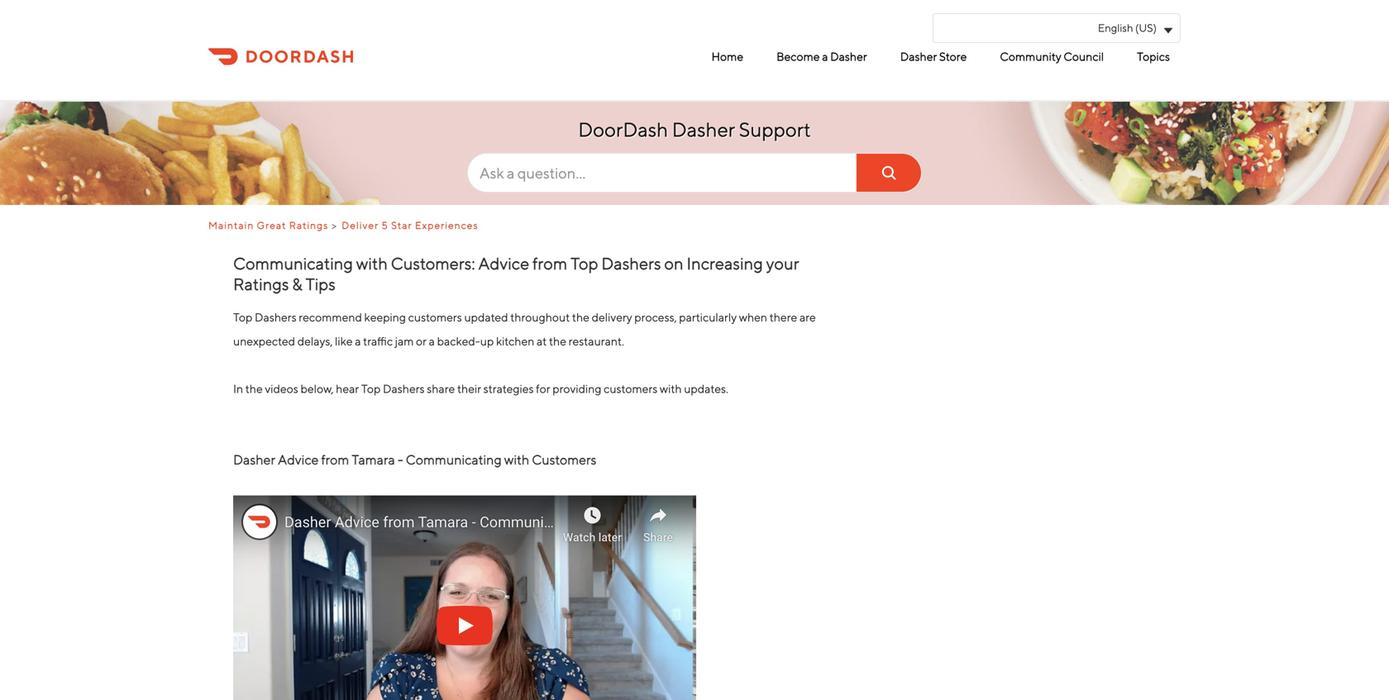 Task type: locate. For each thing, give the bounding box(es) containing it.
ratings right great
[[289, 220, 329, 231]]

1 horizontal spatial dashers
[[383, 382, 425, 396]]

0 horizontal spatial top
[[233, 311, 253, 324]]

process,
[[635, 311, 677, 324]]

english
[[1098, 22, 1134, 34]]

1 vertical spatial dashers
[[255, 311, 297, 324]]

recommend
[[299, 311, 362, 324]]

up
[[480, 334, 494, 348]]

home link
[[708, 43, 748, 70]]

dasher store
[[901, 50, 967, 63]]

advice
[[478, 254, 530, 273], [278, 452, 319, 468]]

1 horizontal spatial the
[[549, 334, 567, 348]]

1 vertical spatial top
[[233, 311, 253, 324]]

dasher right become
[[831, 50, 867, 63]]

1 vertical spatial the
[[549, 334, 567, 348]]

kitchen
[[496, 334, 535, 348]]

dashers for hear
[[383, 382, 425, 396]]

5
[[382, 220, 389, 231]]

(us)
[[1136, 22, 1157, 34]]

the right at
[[549, 334, 567, 348]]

top
[[571, 254, 598, 273], [233, 311, 253, 324], [361, 382, 381, 396]]

dashers left on
[[602, 254, 661, 273]]

2 horizontal spatial dashers
[[602, 254, 661, 273]]

menu
[[463, 43, 1175, 70]]

updated
[[464, 311, 508, 324]]

0 vertical spatial customers
[[408, 311, 462, 324]]

with down deliver
[[356, 254, 388, 273]]

top for below,
[[361, 382, 381, 396]]

their
[[457, 382, 481, 396]]

there
[[770, 311, 798, 324]]

doordash
[[578, 118, 668, 141]]

keeping
[[364, 311, 406, 324]]

customers up or
[[408, 311, 462, 324]]

from left tamara
[[321, 452, 349, 468]]

1 horizontal spatial from
[[533, 254, 568, 273]]

with left customers
[[504, 452, 530, 468]]

ratings left &
[[233, 275, 289, 294]]

on
[[665, 254, 684, 273]]

traffic
[[363, 334, 393, 348]]

communicating up &
[[233, 254, 353, 273]]

customers
[[532, 452, 597, 468]]

0 horizontal spatial from
[[321, 452, 349, 468]]

from
[[533, 254, 568, 273], [321, 452, 349, 468]]

0 horizontal spatial dashers
[[255, 311, 297, 324]]

0 vertical spatial dashers
[[602, 254, 661, 273]]

2 vertical spatial dashers
[[383, 382, 425, 396]]

1 horizontal spatial a
[[429, 334, 435, 348]]

communicating
[[233, 254, 353, 273], [406, 452, 502, 468]]

0 horizontal spatial communicating
[[233, 254, 353, 273]]

dashers inside communicating with customers: advice from top dashers on increasing your ratings & tips
[[602, 254, 661, 273]]

advice up updated
[[478, 254, 530, 273]]

top up 'unexpected' at the left top
[[233, 311, 253, 324]]

dashers up 'unexpected' at the left top
[[255, 311, 297, 324]]

the
[[572, 311, 590, 324], [549, 334, 567, 348], [245, 382, 263, 396]]

dashers
[[602, 254, 661, 273], [255, 311, 297, 324], [383, 382, 425, 396]]

top up delivery
[[571, 254, 598, 273]]

communicating inside communicating with customers: advice from top dashers on increasing your ratings & tips
[[233, 254, 353, 273]]

0 vertical spatial with
[[356, 254, 388, 273]]

dasher advice from tamara - communicating with customers
[[233, 452, 597, 468]]

are
[[800, 311, 816, 324]]

with left updates.
[[660, 382, 682, 396]]

a right like
[[355, 334, 361, 348]]

advice down 'videos'
[[278, 452, 319, 468]]

0 vertical spatial advice
[[478, 254, 530, 273]]

a right become
[[822, 50, 828, 63]]

1 vertical spatial with
[[660, 382, 682, 396]]

maintain great ratings
[[208, 220, 329, 231]]

communicating right -
[[406, 452, 502, 468]]

doordash dasher support
[[578, 118, 811, 141]]

customers
[[408, 311, 462, 324], [604, 382, 658, 396]]

tamara
[[352, 452, 395, 468]]

from up throughout on the top of page
[[533, 254, 568, 273]]

0 horizontal spatial a
[[355, 334, 361, 348]]

dashers inside top dashers recommend keeping customers updated throughout the delivery process, particularly when there are unexpected delays, like a traffic jam or a backed-up kitchen at the restaurant.
[[255, 311, 297, 324]]

a
[[822, 50, 828, 63], [355, 334, 361, 348], [429, 334, 435, 348]]

restaurant.
[[569, 334, 624, 348]]

1 horizontal spatial customers
[[604, 382, 658, 396]]

maintain
[[208, 220, 254, 231]]

2 horizontal spatial with
[[660, 382, 682, 396]]

unexpected
[[233, 334, 295, 348]]

in
[[233, 382, 243, 396]]

1 horizontal spatial top
[[361, 382, 381, 396]]

particularly
[[679, 311, 737, 324]]

0 vertical spatial from
[[533, 254, 568, 273]]

0 vertical spatial top
[[571, 254, 598, 273]]

community council
[[1000, 50, 1104, 63]]

1 horizontal spatial advice
[[478, 254, 530, 273]]

dasher
[[831, 50, 867, 63], [901, 50, 937, 63], [672, 118, 735, 141], [233, 452, 275, 468]]

1 vertical spatial communicating
[[406, 452, 502, 468]]

topics link
[[1133, 43, 1175, 70]]

topics
[[1137, 50, 1170, 63]]

advice inside communicating with customers: advice from top dashers on increasing your ratings & tips
[[478, 254, 530, 273]]

the up restaurant.
[[572, 311, 590, 324]]

when
[[739, 311, 768, 324]]

videos
[[265, 382, 298, 396]]

top inside communicating with customers: advice from top dashers on increasing your ratings & tips
[[571, 254, 598, 273]]

2 vertical spatial top
[[361, 382, 381, 396]]

ratings
[[289, 220, 329, 231], [233, 275, 289, 294]]

2 horizontal spatial top
[[571, 254, 598, 273]]

1 vertical spatial from
[[321, 452, 349, 468]]

0 horizontal spatial the
[[245, 382, 263, 396]]

a right or
[[429, 334, 435, 348]]

0 horizontal spatial with
[[356, 254, 388, 273]]

2 vertical spatial with
[[504, 452, 530, 468]]

communicating with customers: advice from top dashers on increasing your ratings & tips
[[233, 254, 800, 294]]

2 horizontal spatial the
[[572, 311, 590, 324]]

with
[[356, 254, 388, 273], [660, 382, 682, 396], [504, 452, 530, 468]]

0 horizontal spatial customers
[[408, 311, 462, 324]]

dashers left "share"
[[383, 382, 425, 396]]

top right hear
[[361, 382, 381, 396]]

0 horizontal spatial advice
[[278, 452, 319, 468]]

0 vertical spatial communicating
[[233, 254, 353, 273]]

customers right providing on the left
[[604, 382, 658, 396]]

become a dasher link
[[773, 43, 872, 70]]

english (us)
[[1098, 22, 1157, 34]]

council
[[1064, 50, 1104, 63]]

the right in
[[245, 382, 263, 396]]

jam
[[395, 334, 414, 348]]

1 vertical spatial ratings
[[233, 275, 289, 294]]



Task type: vqa. For each thing, say whether or not it's contained in the screenshot.
'for' inside The following instructions are how to add Storefront's online ordering plugin, which will create a customized floating button on your website for Customers to easily order directly from you.
no



Task type: describe. For each thing, give the bounding box(es) containing it.
2 vertical spatial the
[[245, 382, 263, 396]]

become
[[777, 50, 820, 63]]

backed-
[[437, 334, 480, 348]]

&
[[292, 275, 303, 294]]

from inside communicating with customers: advice from top dashers on increasing your ratings & tips
[[533, 254, 568, 273]]

1 horizontal spatial with
[[504, 452, 530, 468]]

deliver 5 star experiences link
[[335, 219, 485, 232]]

share
[[427, 382, 455, 396]]

1 horizontal spatial communicating
[[406, 452, 502, 468]]

0 vertical spatial ratings
[[289, 220, 329, 231]]

providing
[[553, 382, 602, 396]]

increasing
[[687, 254, 763, 273]]

star
[[391, 220, 412, 231]]

dasher left store
[[901, 50, 937, 63]]

customers inside top dashers recommend keeping customers updated throughout the delivery process, particularly when there are unexpected delays, like a traffic jam or a backed-up kitchen at the restaurant.
[[408, 311, 462, 324]]

below,
[[301, 382, 334, 396]]

tips
[[306, 275, 336, 294]]

strategies
[[484, 382, 534, 396]]

ratings inside communicating with customers: advice from top dashers on increasing your ratings & tips
[[233, 275, 289, 294]]

delivery
[[592, 311, 632, 324]]

dasher up ask a question... text box
[[672, 118, 735, 141]]

for
[[536, 382, 551, 396]]

great
[[257, 220, 287, 231]]

throughout
[[511, 311, 570, 324]]

top for advice
[[571, 254, 598, 273]]

like
[[335, 334, 353, 348]]

1 vertical spatial advice
[[278, 452, 319, 468]]

1 vertical spatial customers
[[604, 382, 658, 396]]

hear
[[336, 382, 359, 396]]

menu containing home
[[463, 43, 1175, 70]]

delays,
[[298, 334, 333, 348]]

top dashers recommend keeping customers updated throughout the delivery process, particularly when there are unexpected delays, like a traffic jam or a backed-up kitchen at the restaurant.
[[233, 311, 816, 348]]

dasher help home image
[[208, 46, 353, 67]]

dashers for from
[[602, 254, 661, 273]]

2 horizontal spatial a
[[822, 50, 828, 63]]

deliver
[[342, 220, 379, 231]]

Ask a question... text field
[[467, 153, 922, 193]]

in the videos below, hear top dashers share their strategies for providing customers with updates.
[[233, 382, 729, 396]]

community
[[1000, 50, 1062, 63]]

maintain great ratings link
[[208, 219, 335, 232]]

dasher down in
[[233, 452, 275, 468]]

-
[[398, 452, 403, 468]]

store
[[940, 50, 967, 63]]

Preferred Language, English (US) button
[[933, 13, 1181, 43]]

updates.
[[684, 382, 729, 396]]

community council link
[[996, 43, 1108, 70]]

at
[[537, 334, 547, 348]]

or
[[416, 334, 427, 348]]

your
[[766, 254, 800, 273]]

experiences
[[415, 220, 479, 231]]

top inside top dashers recommend keeping customers updated throughout the delivery process, particularly when there are unexpected delays, like a traffic jam or a backed-up kitchen at the restaurant.
[[233, 311, 253, 324]]

0 vertical spatial the
[[572, 311, 590, 324]]

become a dasher
[[777, 50, 867, 63]]

support
[[739, 118, 811, 141]]

customers:
[[391, 254, 475, 273]]

with inside communicating with customers: advice from top dashers on increasing your ratings & tips
[[356, 254, 388, 273]]

dasher store link
[[896, 43, 971, 70]]

deliver 5 star experiences
[[342, 220, 479, 231]]

home
[[712, 50, 744, 63]]



